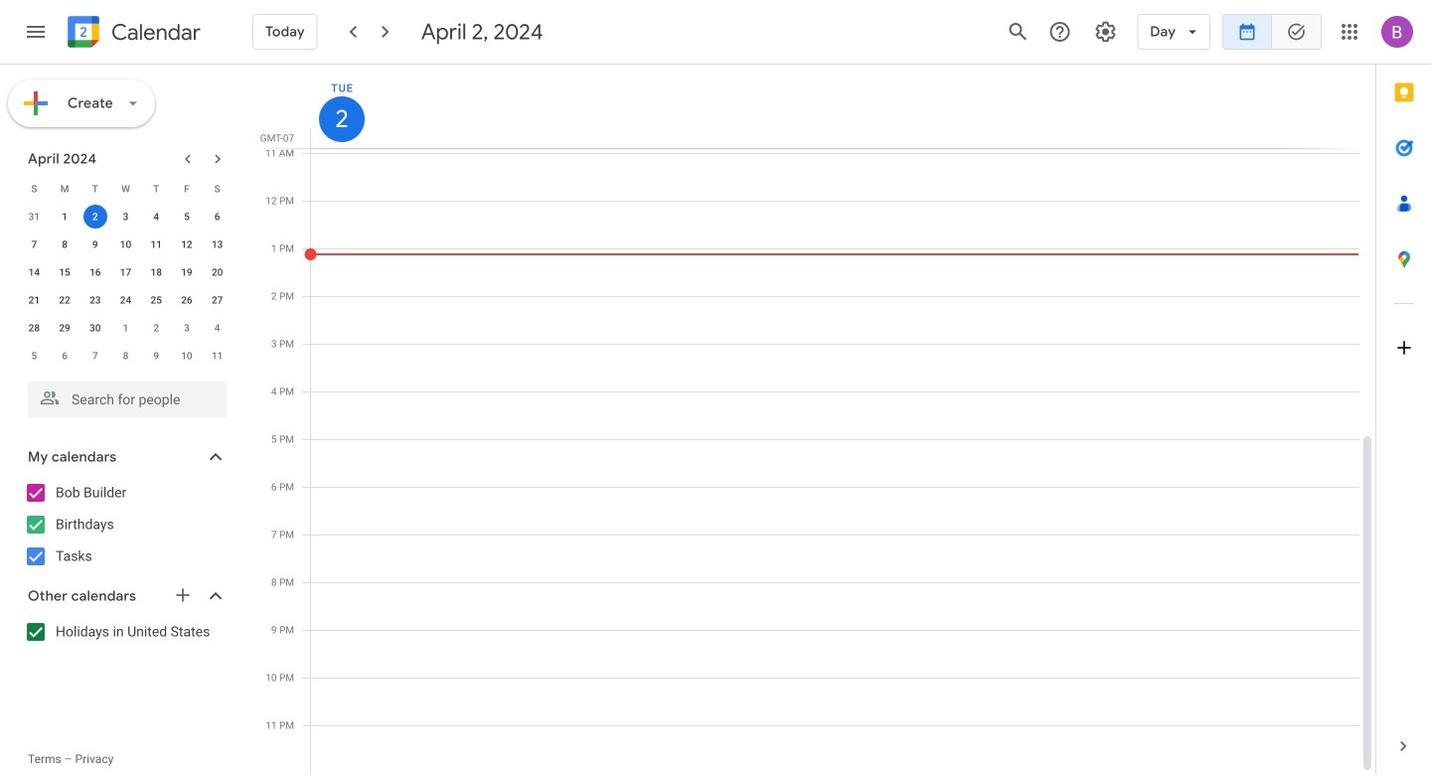 Task type: describe. For each thing, give the bounding box(es) containing it.
cell inside april 2024 grid
[[80, 203, 111, 231]]

13 element
[[205, 233, 229, 257]]

10 element
[[114, 233, 138, 257]]

may 4 element
[[205, 316, 229, 340]]

may 2 element
[[144, 316, 168, 340]]

8 element
[[53, 233, 77, 257]]

heading inside calendar element
[[107, 20, 201, 44]]

27 element
[[205, 288, 229, 312]]

may 6 element
[[53, 344, 77, 368]]

6 element
[[205, 205, 229, 229]]

may 10 element
[[175, 344, 199, 368]]

may 3 element
[[175, 316, 199, 340]]

21 element
[[22, 288, 46, 312]]

9 element
[[83, 233, 107, 257]]

may 9 element
[[144, 344, 168, 368]]

24 element
[[114, 288, 138, 312]]

may 5 element
[[22, 344, 46, 368]]

2 row from the top
[[19, 203, 233, 231]]

2, today element
[[83, 205, 107, 229]]

22 element
[[53, 288, 77, 312]]

29 element
[[53, 316, 77, 340]]

calendar element
[[64, 12, 201, 56]]

add other calendars image
[[173, 586, 193, 606]]

17 element
[[114, 261, 138, 284]]

4 element
[[144, 205, 168, 229]]

may 7 element
[[83, 344, 107, 368]]

may 1 element
[[114, 316, 138, 340]]



Task type: vqa. For each thing, say whether or not it's contained in the screenshot.
2nd row from the bottom
yes



Task type: locate. For each thing, give the bounding box(es) containing it.
6 row from the top
[[19, 314, 233, 342]]

settings menu image
[[1094, 20, 1118, 44]]

row up the 10 element
[[19, 203, 233, 231]]

may 8 element
[[114, 344, 138, 368]]

25 element
[[144, 288, 168, 312]]

18 element
[[144, 261, 168, 284]]

12 element
[[175, 233, 199, 257]]

row down may 1 element
[[19, 342, 233, 370]]

4 row from the top
[[19, 259, 233, 286]]

11 element
[[144, 233, 168, 257]]

row
[[19, 175, 233, 203], [19, 203, 233, 231], [19, 231, 233, 259], [19, 259, 233, 286], [19, 286, 233, 314], [19, 314, 233, 342], [19, 342, 233, 370]]

main drawer image
[[24, 20, 48, 44]]

3 element
[[114, 205, 138, 229]]

20 element
[[205, 261, 229, 284]]

heading
[[107, 20, 201, 44]]

None search field
[[0, 374, 247, 418]]

16 element
[[83, 261, 107, 284]]

26 element
[[175, 288, 199, 312]]

15 element
[[53, 261, 77, 284]]

5 row from the top
[[19, 286, 233, 314]]

april 2024 grid
[[19, 175, 233, 370]]

5 element
[[175, 205, 199, 229]]

1 row from the top
[[19, 175, 233, 203]]

row up "may 8" 'element'
[[19, 314, 233, 342]]

column header
[[310, 65, 1360, 148]]

1 element
[[53, 205, 77, 229]]

row up 3 element
[[19, 175, 233, 203]]

march 31 element
[[22, 205, 46, 229]]

cell
[[80, 203, 111, 231]]

row group
[[19, 203, 233, 370]]

tuesday, april 2, today element
[[319, 96, 365, 142]]

30 element
[[83, 316, 107, 340]]

grid
[[255, 65, 1376, 775]]

14 element
[[22, 261, 46, 284]]

tab list
[[1377, 65, 1432, 719]]

row up 24 element
[[19, 259, 233, 286]]

may 11 element
[[205, 344, 229, 368]]

7 element
[[22, 233, 46, 257]]

my calendars list
[[4, 477, 247, 573]]

23 element
[[83, 288, 107, 312]]

row down 17 element
[[19, 286, 233, 314]]

7 row from the top
[[19, 342, 233, 370]]

3 row from the top
[[19, 231, 233, 259]]

row up 17 element
[[19, 231, 233, 259]]

Search for people text field
[[40, 382, 215, 418]]

28 element
[[22, 316, 46, 340]]

19 element
[[175, 261, 199, 284]]



